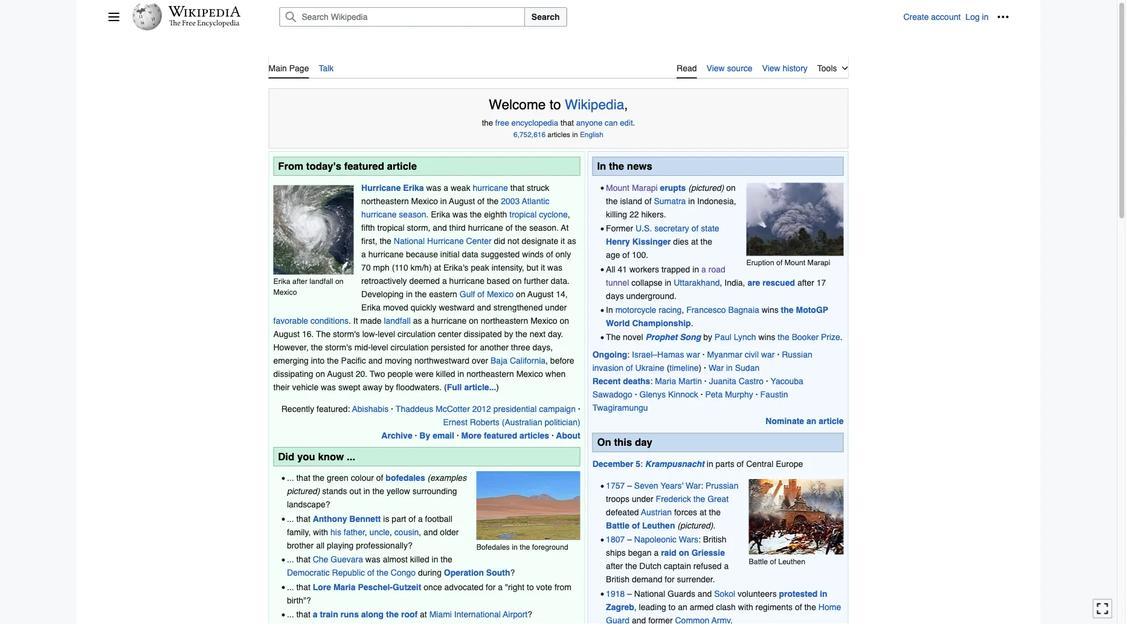 Task type: locate. For each thing, give the bounding box(es) containing it.
erika after landfall on mexico image
[[274, 165, 354, 255]]

: down day
[[641, 439, 643, 449]]

ding xuesong link
[[313, 604, 370, 614]]

recent deaths link
[[593, 357, 651, 366]]

in inside that struck northeastern mexico in august of the
[[441, 176, 447, 186]]

at down frederick the great link
[[700, 488, 707, 497]]

2012
[[473, 384, 491, 394]]

the left motogp
[[781, 285, 794, 295]]

1 horizontal spatial as
[[568, 216, 577, 226]]

civil
[[745, 330, 759, 340]]

yacouba sawadogo link
[[593, 357, 804, 380]]

0 vertical spatial mount
[[606, 163, 630, 173]]

swept
[[338, 363, 361, 372]]

. up storm,
[[427, 190, 429, 199]]

. inside former u.s. secretary of state henry kissinger dies at the age of 100 .
[[646, 230, 649, 240]]

1 vertical spatial tropical
[[378, 203, 405, 213]]

– for napoleonic
[[628, 515, 632, 525]]

that inside that struck northeastern mexico in august of the
[[511, 163, 525, 173]]

battle of leuthen image
[[749, 459, 844, 535]]

thaddeus mccotter 2012 presidential campaign link
[[396, 384, 576, 394]]

2 ... from the top
[[287, 494, 294, 504]]

leuthen up protested
[[779, 537, 806, 546]]

after left 17
[[798, 258, 815, 267]]

british up 1918 link
[[606, 555, 630, 565]]

from
[[555, 563, 572, 572]]

to left vote
[[527, 563, 534, 572]]

vote
[[537, 563, 553, 572]]

gutzeit
[[393, 563, 422, 572]]

by right away at the left of the page
[[385, 363, 394, 372]]

prize
[[822, 313, 841, 322]]

their
[[274, 363, 290, 372]]

war up 'juanita'
[[709, 344, 724, 353]]

2 war from the left
[[762, 330, 775, 340]]

2 horizontal spatial after
[[798, 258, 815, 267]]

wins right bagnaia
[[762, 285, 779, 295]]

1 vertical spatial article
[[819, 397, 844, 406]]

home
[[819, 583, 842, 592]]

0 vertical spatial british
[[704, 515, 727, 525]]

, left 'older' at the bottom of the page
[[419, 508, 422, 517]]

0 vertical spatial tropical
[[510, 190, 537, 199]]

paul lynch link
[[715, 313, 757, 322]]

in down days
[[606, 285, 614, 295]]

1 horizontal spatial killed
[[436, 349, 456, 359]]

0 horizontal spatial to
[[527, 563, 534, 572]]

december
[[593, 439, 634, 449]]

that up 2003
[[511, 163, 525, 173]]

0 horizontal spatial tropical
[[378, 203, 405, 213]]

(pictured) up indonesia, in the top right of the page
[[689, 163, 725, 173]]

democratic
[[287, 548, 330, 558]]

0 horizontal spatial the
[[316, 309, 331, 319]]

: inside 1757 – seven years' war : prussian troops under frederick the great defeated austrian forces at the battle of leuthen (pictured) .
[[701, 461, 704, 471]]

0 vertical spatial killed
[[436, 349, 456, 359]]

that up democratic
[[297, 535, 311, 545]]

u.s. secretary of state link
[[636, 204, 720, 213]]

a
[[444, 163, 449, 173], [362, 229, 366, 239], [702, 244, 707, 254], [443, 256, 447, 266], [425, 296, 429, 306], [418, 494, 423, 504], [654, 529, 659, 538], [725, 542, 729, 551], [498, 563, 503, 572], [313, 590, 318, 600]]

of left only
[[547, 229, 554, 239]]

on inside erika after landfall on mexico
[[336, 257, 344, 266]]

clash
[[717, 583, 736, 592]]

1 vertical spatial republic
[[287, 617, 320, 625]]

1 horizontal spatial for
[[486, 563, 496, 572]]

napoleonic wars link
[[635, 515, 699, 525]]

1 horizontal spatial with
[[739, 583, 754, 592]]

of inside ... that che guevara was almost killed in the democratic republic of the congo during operation south ?
[[368, 548, 375, 558]]

troops
[[606, 474, 630, 484]]

– for the
[[628, 610, 632, 620]]

once
[[424, 563, 442, 572]]

None search field
[[265, 0, 904, 7]]

maria down democratic republic of the congo link
[[334, 563, 356, 572]]

to up the "encyclopedia"
[[550, 76, 561, 92]]

secretary
[[655, 204, 690, 213]]

0 horizontal spatial war
[[687, 330, 701, 340]]

national down storm,
[[394, 216, 425, 226]]

the inside former u.s. secretary of state henry kissinger dies at the age of 100 .
[[701, 217, 713, 227]]

1 horizontal spatial leuthen
[[779, 537, 806, 546]]

100
[[632, 230, 646, 240]]

bennett
[[350, 494, 381, 504]]

level
[[378, 309, 395, 319], [371, 323, 389, 332]]

the up eighth
[[487, 176, 499, 186]]

landfall link
[[384, 296, 411, 306]]

1933 – the
[[606, 610, 651, 620]]

mexico inside that struck northeastern mexico in august of the
[[411, 176, 438, 186]]

articles down encyclopedia link
[[548, 111, 571, 119]]

after
[[293, 257, 308, 266], [798, 258, 815, 267], [606, 542, 623, 551]]

india,
[[725, 258, 746, 267]]

encyclopedia link
[[512, 98, 559, 107]]

miami international airport link
[[430, 590, 528, 600]]

home guard
[[606, 583, 842, 606]]

on inside did not designate it as a hurricane because initial data suggested winds of only 70 mph (110 km/h) at erika's peak intensity, but it was retroactively deemed a hurricane based on further data. developing in the eastern
[[513, 256, 522, 266]]

war right civil
[[762, 330, 775, 340]]

on up strengthened
[[516, 269, 526, 279]]

austrian link
[[642, 488, 672, 497]]

, inside , before dissipating on august 20. two people were killed in northeastern mexico when their vehicle was swept away by floodwaters. (
[[546, 336, 548, 346]]

killed up during on the bottom of the page
[[410, 535, 430, 545]]

4 ... from the top
[[287, 563, 294, 572]]

marapi up 'island' at the right top of the page
[[632, 163, 658, 173]]

0 horizontal spatial war
[[686, 461, 701, 471]]

Search Wikipedia search field
[[280, 0, 525, 7]]

(pictured) up wars
[[678, 501, 714, 511]]

on inside , before dissipating on august 20. two people were killed in northeastern mexico when their vehicle was swept away by floodwaters. (
[[316, 349, 325, 359]]

was down august
[[453, 190, 468, 199]]

2 – from the top
[[628, 515, 632, 525]]

the up quickly
[[415, 269, 427, 279]]

for inside 'as a hurricane on northeastern mexico on august 16. the storm's low-level circulation center dissipated by the next day. however, the storm's mid-level circulation persisted for another three days, emerging into the pacific and moving northwestward over'
[[468, 323, 478, 332]]

in inside , before dissipating on august 20. two people were killed in northeastern mexico when their vehicle was swept away by floodwaters. (
[[458, 349, 464, 359]]

battle
[[606, 501, 630, 511], [749, 537, 769, 546]]

1 horizontal spatial under
[[632, 474, 654, 484]]

that inside ... that che guevara was almost killed in the democratic republic of the congo during operation south ?
[[297, 535, 311, 545]]

0 horizontal spatial national
[[394, 216, 425, 226]]

a inside 'as a hurricane on northeastern mexico on august 16. the storm's low-level circulation center dissipated by the next day. however, the storm's mid-level circulation persisted for another three days, emerging into the pacific and moving northwestward over'
[[425, 296, 429, 306]]

northeastern inside 'as a hurricane on northeastern mexico on august 16. the storm's low-level circulation center dissipated by the next day. however, the storm's mid-level circulation persisted for another three days, emerging into the pacific and moving northwestward over'
[[481, 296, 529, 306]]

the novel prophet song by paul lynch wins the booker prize .
[[606, 313, 843, 322]]

1 horizontal spatial to
[[550, 76, 561, 92]]

that for ... that ding xuesong
[[297, 604, 311, 614]]

0 vertical spatial to
[[550, 76, 561, 92]]

. down 'in motorcycle racing , francesco bagnaia wins' on the right
[[691, 299, 694, 308]]

1 vertical spatial storm's
[[325, 323, 352, 332]]

peta murphy
[[706, 370, 754, 380]]

low-
[[363, 309, 378, 319]]

0 horizontal spatial article
[[387, 140, 417, 152]]

1 vertical spatial marapi
[[808, 238, 831, 247]]

developing
[[362, 269, 404, 279]]

1 vertical spatial northeastern
[[481, 296, 529, 306]]

northeastern down strengthened
[[481, 296, 529, 306]]

former
[[649, 596, 673, 606]]

third
[[450, 203, 466, 213]]

by up three
[[505, 309, 514, 319]]

1 vertical spatial to
[[527, 563, 534, 572]]

1 horizontal spatial after
[[606, 542, 623, 551]]

with down the volunteers on the right of page
[[739, 583, 754, 592]]

0 horizontal spatial by
[[385, 363, 394, 372]]

the down state
[[701, 217, 713, 227]]

0 vertical spatial with
[[313, 508, 328, 517]]

of right part
[[409, 494, 416, 504]]

1 horizontal spatial featured
[[484, 411, 518, 421]]

0 horizontal spatial killed
[[410, 535, 430, 545]]

of inside 1757 – seven years' war : prussian troops under frederick the great defeated austrian forces at the battle of leuthen (pictured) .
[[632, 501, 640, 511]]

of up lore maria peschel-gutzeit "link"
[[368, 548, 375, 558]]

austrian
[[642, 488, 672, 497]]

emerging
[[274, 336, 309, 346]]

landfall inside erika after landfall on mexico
[[310, 257, 333, 266]]

northeastern up )
[[467, 349, 514, 359]]

a down south
[[498, 563, 503, 572]]

0 horizontal spatial mount
[[606, 163, 630, 173]]

1 vertical spatial under
[[632, 474, 654, 484]]

storm's up pacific
[[325, 323, 352, 332]]

former
[[606, 204, 634, 213]]

main content containing welcome to
[[264, 31, 854, 625]]

at down 'initial'
[[434, 243, 441, 252]]

to inside 'welcome to wikipedia , the free encyclopedia that anyone can edit 6,752,616 articles in english'
[[550, 76, 561, 92]]

2 horizontal spatial the
[[635, 610, 649, 620]]

northeastern inside , before dissipating on august 20. two people were killed in northeastern mexico when their vehicle was swept away by floodwaters. (
[[467, 349, 514, 359]]

on inside on the island of
[[727, 163, 736, 173]]

that down birth"?
[[297, 590, 311, 600]]

a inside ": british ships began a"
[[654, 529, 659, 538]]

level down landfall link
[[378, 309, 395, 319]]

national up leading on the right of the page
[[635, 569, 666, 579]]

1 vertical spatial with
[[739, 583, 754, 592]]

first
[[404, 604, 417, 614]]

2 vertical spatial to
[[669, 583, 676, 592]]

1 vertical spatial it
[[541, 243, 545, 252]]

5 ... from the top
[[287, 590, 294, 600]]

the left first
[[390, 604, 401, 614]]

for inside raid on griessie after the dutch captain refused a british demand for surrender.
[[665, 555, 675, 565]]

site navigation
[[104, 0, 124, 7]]

of inside did not designate it as a hurricane because initial data suggested winds of only 70 mph (110 km/h) at erika's peak intensity, but it was retroactively deemed a hurricane based on further data. developing in the eastern
[[547, 229, 554, 239]]

encyclopedia
[[512, 98, 559, 107]]

0 horizontal spatial an
[[678, 583, 688, 592]]

0 horizontal spatial under
[[546, 283, 567, 292]]

article right nominate
[[819, 397, 844, 406]]

on august 14, erika moved quickly westward and strengthened under favorable conditions . it made landfall
[[274, 269, 568, 306]]

hurricane erika link
[[362, 163, 424, 173]]

states
[[606, 623, 630, 625]]

of right "parts"
[[737, 439, 744, 449]]

of inside russian invasion of ukraine
[[626, 344, 633, 353]]

british
[[704, 515, 727, 525], [606, 555, 630, 565]]

0 horizontal spatial maria
[[334, 563, 356, 572]]

1 ... from the top
[[287, 454, 294, 463]]

tropical inside , fifth tropical storm, and third hurricane of the season. at first, the
[[378, 203, 405, 213]]

can
[[605, 98, 618, 107]]

0 horizontal spatial featured
[[344, 140, 384, 152]]

. down the great
[[714, 501, 716, 511]]

war up frederick the great link
[[686, 461, 701, 471]]

a up eastern
[[443, 256, 447, 266]]

0 vertical spatial battle
[[606, 501, 630, 511]]

castro
[[739, 357, 764, 366]]

main content
[[264, 31, 854, 625]]

and up two
[[369, 336, 383, 346]]

uttarakhand
[[674, 258, 720, 267]]

british up the 'griessie'
[[704, 515, 727, 525]]

1 vertical spatial as
[[413, 296, 422, 306]]

1 vertical spatial an
[[678, 583, 688, 592]]

for inside once advocated for a "right to vote from birth"?
[[486, 563, 496, 572]]

mexico inside 'as a hurricane on northeastern mexico on august 16. the storm's low-level circulation center dissipated by the next day. however, the storm's mid-level circulation persisted for another three days, emerging into the pacific and moving northwestward over'
[[531, 296, 558, 306]]

: up frederick the great link
[[701, 461, 704, 471]]

1 horizontal spatial tropical
[[510, 190, 537, 199]]

under inside on august 14, erika moved quickly westward and strengthened under favorable conditions . it made landfall
[[546, 283, 567, 292]]

northeastern inside that struck northeastern mexico in august of the
[[362, 176, 409, 186]]

0 vertical spatial marapi
[[632, 163, 658, 173]]

... for ... that ding xuesong
[[287, 604, 294, 614]]

of down defeated
[[632, 501, 640, 511]]

on up indonesia, in the top right of the page
[[727, 163, 736, 173]]

favorable
[[274, 296, 308, 306]]

1 vertical spatial hurricane
[[427, 216, 464, 226]]

: up glenys on the bottom right of page
[[651, 357, 653, 366]]

of up not
[[506, 203, 513, 213]]

under down august 14, on the top
[[546, 283, 567, 292]]

with inside is part of a football family, with
[[313, 508, 328, 517]]

and inside , fifth tropical storm, and third hurricane of the season. at first, the
[[433, 203, 447, 213]]

cyclone
[[539, 190, 568, 199]]

all
[[606, 244, 616, 254]]

1 horizontal spatial landfall
[[384, 296, 411, 306]]

0 horizontal spatial battle
[[606, 501, 630, 511]]

by inside , before dissipating on august 20. two people were killed in northeastern mexico when their vehicle was swept away by floodwaters. (
[[385, 363, 394, 372]]

another
[[480, 323, 509, 332]]

leuthen inside 1757 – seven years' war : prussian troops under frederick the great defeated austrian forces at the battle of leuthen (pictured) .
[[643, 501, 676, 511]]

mexico up next at the left of page
[[531, 296, 558, 306]]

regiments
[[756, 583, 793, 592]]

6 ... from the top
[[287, 604, 294, 614]]

after down ships
[[606, 542, 623, 551]]

1 horizontal spatial mount
[[785, 238, 806, 247]]

3 ... from the top
[[287, 535, 294, 545]]

0 vertical spatial ?
[[511, 548, 515, 558]]

in down the trapped on the right top
[[665, 258, 672, 267]]

after inside raid on griessie after the dutch captain refused a british demand for surrender.
[[606, 542, 623, 551]]

– right 1933 link
[[628, 610, 632, 620]]

0 horizontal spatial marapi
[[632, 163, 658, 173]]

in for in motorcycle racing , francesco bagnaia wins
[[606, 285, 614, 295]]

and down gulf of mexico link
[[477, 283, 491, 292]]

1 vertical spatial in
[[606, 285, 614, 295]]

1757 – seven years' war : prussian troops under frederick the great defeated austrian forces at the battle of leuthen (pictured) .
[[606, 461, 739, 511]]

of right colour
[[377, 454, 384, 463]]

in inside prohibition of alcoholic beverages in the united states
[[779, 610, 786, 620]]

the up during on the bottom of the page
[[441, 535, 453, 545]]

wins right the lynch
[[759, 313, 776, 322]]

the inside did not designate it as a hurricane because initial data suggested winds of only 70 mph (110 km/h) at erika's peak intensity, but it was retroactively deemed a hurricane based on further data. developing in the eastern
[[415, 269, 427, 279]]

professionally?
[[356, 521, 413, 531]]

0 horizontal spatial ?
[[511, 548, 515, 558]]

70 mph
[[362, 243, 390, 252]]

0 vertical spatial it
[[561, 216, 565, 226]]

0 vertical spatial hurricane
[[362, 163, 401, 173]]

in left "parts"
[[707, 439, 714, 449]]

on down into
[[316, 349, 325, 359]]

free
[[496, 98, 510, 107]]

pacific
[[341, 336, 366, 346]]

– inside 1757 – seven years' war : prussian troops under frederick the great defeated austrian forces at the battle of leuthen (pictured) .
[[628, 461, 632, 471]]

in inside 'welcome to wikipedia , the free encyclopedia that anyone can edit 6,752,616 articles in english'
[[573, 111, 578, 119]]

mount up the rescued
[[785, 238, 806, 247]]

1 horizontal spatial ?
[[528, 590, 533, 600]]

in inside stands out in the yellow surrounding landscape?
[[364, 467, 370, 477]]

leuthen down austrian
[[643, 501, 676, 511]]

protested
[[780, 569, 818, 579]]

to up and former common army .
[[669, 583, 676, 592]]

were
[[416, 349, 434, 359]]

1 vertical spatial circulation
[[391, 323, 429, 332]]

kissinger
[[633, 217, 671, 227]]

that for ... that lore maria peschel-gutzeit
[[297, 563, 311, 572]]

ukraine
[[636, 344, 665, 353]]

in for in the news
[[598, 140, 607, 152]]

hurricane inside 2003 atlantic hurricane season
[[362, 190, 397, 199]]

did
[[494, 216, 506, 226]]

1 horizontal spatial national
[[635, 569, 666, 579]]

0 vertical spatial under
[[546, 283, 567, 292]]

thaddeus
[[396, 384, 434, 394]]

a inside raid on griessie after the dutch captain refused a british demand for surrender.
[[725, 542, 729, 551]]

erika inside on august 14, erika moved quickly westward and strengthened under favorable conditions . it made landfall
[[362, 283, 381, 292]]

nominate an article
[[766, 397, 844, 406]]

years'
[[661, 461, 684, 471]]

in right beverages
[[779, 610, 786, 620]]

russian invasion of ukraine link
[[593, 330, 813, 353]]

the left 'news'
[[609, 140, 625, 152]]

the left free
[[482, 98, 493, 107]]

0 horizontal spatial after
[[293, 257, 308, 266]]

1 vertical spatial battle
[[749, 537, 769, 546]]

0 vertical spatial republic
[[332, 548, 365, 558]]

south
[[487, 548, 511, 558]]

0 vertical spatial featured
[[344, 140, 384, 152]]

as down at
[[568, 216, 577, 226]]

0 horizontal spatial as
[[413, 296, 422, 306]]

hurricane down from today's featured article
[[362, 163, 401, 173]]

1 vertical spatial wins
[[759, 313, 776, 322]]

1 vertical spatial mount
[[785, 238, 806, 247]]

1 vertical spatial british
[[606, 555, 630, 565]]

westward
[[439, 283, 475, 292]]

at right dies
[[692, 217, 699, 227]]

0 horizontal spatial british
[[606, 555, 630, 565]]

a right refused
[[725, 542, 729, 551]]

free link
[[496, 98, 510, 107]]

eruption
[[747, 238, 775, 247]]

0 vertical spatial circulation
[[398, 309, 436, 319]]

personal tools navigation
[[994, 0, 1014, 7]]

the right into
[[327, 336, 339, 346]]

0 vertical spatial northeastern
[[362, 176, 409, 186]]

killed inside , before dissipating on august 20. two people were killed in northeastern mexico when their vehicle was swept away by floodwaters. (
[[436, 349, 456, 359]]

an right nominate
[[807, 397, 817, 406]]

. inside on august 14, erika moved quickly westward and strengthened under favorable conditions . it made landfall
[[349, 296, 351, 306]]

republic inside ... that che guevara was almost killed in the democratic republic of the congo during operation south ?
[[332, 548, 365, 558]]

1 horizontal spatial hurricane
[[427, 216, 464, 226]]

0 vertical spatial leuthen
[[643, 501, 676, 511]]

glenys kinnock link
[[640, 370, 699, 380]]

. inside 1757 – seven years' war : prussian troops under frederick the great defeated austrian forces at the battle of leuthen (pictured) .
[[714, 501, 716, 511]]

by left paul
[[704, 313, 713, 322]]

a left road
[[702, 244, 707, 254]]

0 horizontal spatial republic
[[287, 617, 320, 625]]

august
[[449, 176, 475, 186]]

that up pictured)
[[297, 454, 311, 463]]

1 – from the top
[[628, 461, 632, 471]]

1 vertical spatial maria
[[334, 563, 356, 572]]

twagiramungu
[[593, 383, 648, 393]]

3 – from the top
[[628, 569, 632, 579]]

of inside is part of a football family, with
[[409, 494, 416, 504]]

recent
[[593, 357, 621, 366]]

1 horizontal spatial it
[[561, 216, 565, 226]]

under inside 1757 – seven years' war : prussian troops under frederick the great defeated austrian forces at the battle of leuthen (pictured) .
[[632, 474, 654, 484]]

the inside that struck northeastern mexico in august of the
[[487, 176, 499, 186]]

in right the out
[[364, 467, 370, 477]]

the inside 'as a hurricane on northeastern mexico on august 16. the storm's low-level circulation center dissipated by the next day. however, the storm's mid-level circulation persisted for another three days, emerging into the pacific and moving northwestward over'
[[316, 309, 331, 319]]

the booker prize link
[[778, 313, 841, 322]]

1 vertical spatial war
[[686, 461, 701, 471]]

hurricane inside 'as a hurricane on northeastern mexico on august 16. the storm's low-level circulation center dissipated by the next day. however, the storm's mid-level circulation persisted for another three days, emerging into the pacific and moving northwestward over'
[[432, 296, 467, 306]]

alcoholic
[[702, 610, 735, 620]]

and inside on august 14, erika moved quickly westward and strengthened under favorable conditions . it made landfall
[[477, 283, 491, 292]]

0 vertical spatial landfall
[[310, 257, 333, 266]]

... inside ... that che guevara was almost killed in the democratic republic of the congo during operation south ?
[[287, 535, 294, 545]]

2 vertical spatial northeastern
[[467, 349, 514, 359]]

4 – from the top
[[628, 610, 632, 620]]

0 horizontal spatial landfall
[[310, 257, 333, 266]]

national hurricane center
[[394, 216, 492, 226]]

killing
[[606, 190, 628, 199]]

1 horizontal spatial republic
[[332, 548, 365, 558]]

archive
[[382, 411, 413, 421]]

surrender.
[[677, 555, 716, 565]]

on this day
[[598, 417, 653, 429]]

war inside 1757 – seven years' war : prussian troops under frederick the great defeated austrian forces at the battle of leuthen (pictured) .
[[686, 461, 701, 471]]

once advocated for a "right to vote from birth"?
[[287, 563, 572, 585]]

ernest roberts (australian politician) link
[[443, 398, 581, 407]]

prophet song link
[[646, 313, 701, 322]]

... that lore maria peschel-gutzeit
[[287, 563, 422, 572]]

1 horizontal spatial an
[[807, 397, 817, 406]]

0 vertical spatial in
[[598, 140, 607, 152]]

the inside prohibition of alcoholic beverages in the united states
[[788, 610, 800, 620]]

know ...
[[318, 431, 356, 443]]



Task type: vqa. For each thing, say whether or not it's contained in the screenshot.


Task type: describe. For each thing, give the bounding box(es) containing it.
deemed
[[410, 256, 440, 266]]

the free encyclopedia image
[[169, 0, 240, 8]]

1 vertical spatial leuthen
[[779, 537, 806, 546]]

timeline link
[[670, 344, 699, 353]]

of inside that struck northeastern mexico in august of the
[[478, 176, 485, 186]]

... for ... that lore maria peschel-gutzeit
[[287, 563, 294, 572]]

1 war from the left
[[687, 330, 701, 340]]

site image
[[108, 0, 120, 3]]

yacouba sawadogo
[[593, 357, 804, 380]]

strengthened
[[494, 283, 543, 292]]

as inside did not designate it as a hurricane because initial data suggested winds of only 70 mph (110 km/h) at erika's peak intensity, but it was retroactively deemed a hurricane based on further data. developing in the eastern
[[568, 216, 577, 226]]

motorcycle
[[616, 285, 657, 295]]

archive link
[[382, 411, 413, 421]]

the down august
[[470, 190, 482, 199]]

the down the great
[[710, 488, 721, 497]]

0 vertical spatial storm's
[[333, 309, 360, 319]]

that struck northeastern mexico in august of the
[[362, 163, 550, 186]]

in indonesia, killing 22 hikers.
[[606, 176, 737, 199]]

did
[[278, 431, 295, 443]]

campaign
[[539, 384, 576, 394]]

birth"?
[[287, 576, 311, 585]]

of inside prohibition of alcoholic beverages in the united states
[[693, 610, 700, 620]]

1757 link
[[606, 461, 625, 471]]

storm,
[[407, 203, 431, 213]]

1 horizontal spatial battle
[[749, 537, 769, 546]]

erupts
[[661, 163, 686, 173]]

? inside ... that che guevara was almost killed in the democratic republic of the congo during operation south ?
[[511, 548, 515, 558]]

it
[[354, 296, 358, 306]]

was left weak
[[427, 163, 442, 173]]

... for ... that a train runs along the roof at miami international airport ?
[[287, 590, 294, 600]]

the inside raid on griessie after the dutch captain refused a british demand for surrender.
[[626, 542, 638, 551]]

abishabis
[[352, 384, 389, 394]]

of down "airport"
[[496, 604, 504, 614]]

during
[[418, 548, 442, 558]]

u.s.
[[636, 204, 653, 213]]

the motogp world championship
[[606, 285, 829, 308]]

retroactively
[[362, 256, 407, 266]]

erupts link
[[661, 163, 686, 173]]

erika up season
[[403, 163, 424, 173]]

mexico down based
[[487, 269, 514, 279]]

zagreb
[[606, 583, 635, 592]]

. down , leading to an armed clash with regiments of the at the bottom
[[731, 596, 733, 606]]

1 vertical spatial level
[[371, 323, 389, 332]]

more featured articles link
[[462, 411, 550, 421]]

bofedales in the foreground image
[[477, 452, 581, 521]]

of right the eruption
[[777, 238, 783, 247]]

the left booker
[[778, 313, 790, 322]]

championship
[[633, 299, 691, 308]]

of up the volunteers on the right of page
[[771, 537, 777, 546]]

the left the great
[[694, 474, 706, 484]]

erika up third
[[431, 190, 451, 199]]

... for ... that che guevara was almost killed in the democratic republic of the congo during operation south ?
[[287, 535, 294, 545]]

2 horizontal spatial by
[[704, 313, 713, 322]]

0 vertical spatial maria
[[655, 357, 677, 366]]

on up dissipated
[[469, 296, 479, 306]]

israel–hamas war link
[[632, 330, 701, 340]]

was inside , before dissipating on august 20. two people were killed in northeastern mexico when their vehicle was swept away by floodwaters. (
[[321, 363, 336, 372]]

protested in zagreb
[[606, 569, 828, 592]]

. right booker
[[841, 313, 843, 322]]

1 horizontal spatial marapi
[[808, 238, 831, 247]]

– for seven
[[628, 461, 632, 471]]

at inside did not designate it as a hurricane because initial data suggested winds of only 70 mph (110 km/h) at erika's peak intensity, but it was retroactively deemed a hurricane based on further data. developing in the eastern
[[434, 243, 441, 252]]

by inside 'as a hurricane on northeastern mexico on august 16. the storm's low-level circulation center dissipated by the next day. however, the storm's mid-level circulation persisted for another three days, emerging into the pacific and moving northwestward over'
[[505, 309, 514, 319]]

persisted
[[431, 323, 466, 332]]

of inside on the island of
[[645, 176, 652, 186]]

a inside a road tunnel
[[702, 244, 707, 254]]

world
[[606, 299, 630, 308]]

mccotter
[[436, 384, 470, 394]]

page tools element
[[813, 36, 854, 58]]

: inside ": british ships began a"
[[699, 515, 701, 525]]

deaths
[[623, 357, 651, 366]]

on up day.
[[560, 296, 570, 306]]

a down first,
[[362, 229, 366, 239]]

ambassador
[[448, 604, 494, 614]]

the inside 'welcome to wikipedia , the free encyclopedia that anyone can edit 6,752,616 articles in english'
[[482, 98, 493, 107]]

and up 1933 – the
[[632, 596, 646, 606]]

landfall inside on august 14, erika moved quickly westward and strengthened under favorable conditions . it made landfall
[[384, 296, 411, 306]]

at inside 1757 – seven years' war : prussian troops under frederick the great defeated austrian forces at the battle of leuthen (pictured) .
[[700, 488, 707, 497]]

, left india,
[[720, 258, 723, 267]]

0 vertical spatial wins
[[762, 285, 779, 295]]

central
[[747, 439, 774, 449]]

in up uttarakhand link
[[693, 244, 700, 254]]

(australian
[[502, 398, 543, 407]]

0 vertical spatial (pictured)
[[689, 163, 725, 173]]

away
[[363, 363, 383, 372]]

articles inside 'welcome to wikipedia , the free encyclopedia that anyone can edit 6,752,616 articles in english'
[[548, 111, 571, 119]]

island
[[621, 176, 643, 186]]

(pictured) inside 1757 – seven years' war : prussian troops under frederick the great defeated austrian forces at the battle of leuthen (pictured) .
[[678, 501, 714, 511]]

that for ... that a train runs along the roof at miami international airport ?
[[297, 590, 311, 600]]

at inside former u.s. secretary of state henry kissinger dies at the age of 100 .
[[692, 217, 699, 227]]

democratic republic of the congo link
[[287, 548, 416, 558]]

british inside raid on griessie after the dutch captain refused a british demand for surrender.
[[606, 555, 630, 565]]

in inside ... that che guevara was almost killed in the democratic republic of the congo during operation south ?
[[432, 535, 439, 545]]

0 vertical spatial level
[[378, 309, 395, 319]]

, inside 'welcome to wikipedia , the free encyclopedia that anyone can edit 6,752,616 articles in english'
[[625, 76, 629, 92]]

and inside 'as a hurricane on northeastern mexico on august 16. the storm's low-level circulation center dissipated by the next day. however, the storm's mid-level circulation persisted for another three days, emerging into the pacific and moving northwestward over'
[[369, 336, 383, 346]]

mexico inside erika after landfall on mexico
[[274, 268, 297, 277]]

that inside 'welcome to wikipedia , the free encyclopedia that anyone can edit 6,752,616 articles in english'
[[561, 98, 574, 107]]

a road tunnel
[[606, 244, 726, 267]]

russian invasion of ukraine
[[593, 330, 813, 353]]

weak
[[451, 163, 471, 173]]

maria martin link
[[655, 357, 703, 366]]

fullscreen image
[[1097, 603, 1109, 615]]

was inside did not designate it as a hurricane because initial data suggested winds of only 70 mph (110 km/h) at erika's peak intensity, but it was retroactively deemed a hurricane based on further data. developing in the eastern
[[548, 243, 563, 252]]

you
[[297, 431, 315, 443]]

of left state
[[692, 204, 699, 213]]

0 horizontal spatial it
[[541, 243, 545, 252]]

song
[[680, 313, 701, 322]]

with for clash
[[739, 583, 754, 592]]

the inside on the island of
[[606, 176, 618, 186]]

racing
[[659, 285, 682, 295]]

of right gulf at top left
[[478, 269, 485, 279]]

yellow
[[387, 467, 410, 477]]

1 vertical spatial featured
[[484, 411, 518, 421]]

dissipated
[[464, 309, 502, 319]]

all 41 workers trapped in
[[606, 244, 702, 254]]

and former common army .
[[630, 596, 733, 606]]

personal tools image
[[998, 0, 1010, 3]]

only
[[556, 229, 571, 239]]

– for national
[[628, 569, 632, 579]]

by email
[[420, 411, 455, 421]]

eruption of mount marapi image
[[747, 163, 844, 236]]

british inside ": british ships began a"
[[704, 515, 727, 525]]

on inside on august 14, erika moved quickly westward and strengthened under favorable conditions . it made landfall
[[516, 269, 526, 279]]

the down protested
[[805, 583, 817, 592]]

season
[[399, 190, 427, 199]]

the left roof
[[386, 590, 399, 600]]

full article...
[[447, 363, 497, 372]]

in down the "myanmar"
[[727, 344, 733, 353]]

abishabis link
[[352, 384, 389, 394]]

, up professionally?
[[390, 508, 392, 517]]

... for ... that anthony bennett
[[287, 494, 294, 504]]

was the first female ambassador of the people's republic of china?
[[287, 604, 552, 625]]

protested in zagreb link
[[606, 569, 828, 592]]

battle inside 1757 – seven years' war : prussian troops under frederick the great defeated austrian forces at the battle of leuthen (pictured) .
[[606, 501, 630, 511]]

under for strengthened
[[546, 283, 567, 292]]

eastern
[[429, 269, 458, 279]]

a inside once advocated for a "right to vote from birth"?
[[498, 563, 503, 572]]

mexico inside , before dissipating on august 20. two people were killed in northeastern mexico when their vehicle was swept away by floodwaters. (
[[517, 349, 544, 359]]

hurricane inside , fifth tropical storm, and third hurricane of the season. at first, the
[[468, 203, 504, 213]]

after inside erika after landfall on mexico
[[293, 257, 308, 266]]

on
[[598, 417, 612, 429]]

national hurricane center link
[[394, 216, 492, 226]]

welcome
[[489, 76, 546, 92]]

republic inside was the first female ambassador of the people's republic of china?
[[287, 617, 320, 625]]

the left green
[[313, 454, 325, 463]]

and up armed
[[698, 569, 712, 579]]

glenys kinnock
[[640, 370, 699, 380]]

1 vertical spatial articles
[[520, 411, 550, 421]]

refused
[[694, 542, 722, 551]]

as inside 'as a hurricane on northeastern mexico on august 16. the storm's low-level circulation center dissipated by the next day. however, the storm's mid-level circulation persisted for another three days, emerging into the pacific and moving northwestward over'
[[413, 296, 422, 306]]

edit
[[620, 98, 633, 107]]

frederick
[[656, 474, 692, 484]]

the left foreground
[[520, 523, 530, 532]]

days,
[[533, 323, 553, 332]]

united
[[803, 610, 827, 620]]

sokol link
[[715, 569, 736, 579]]

a inside is part of a football family, with
[[418, 494, 423, 504]]

the inside the motogp world championship
[[781, 285, 794, 295]]

atlantic
[[522, 176, 550, 186]]

collapse
[[632, 258, 663, 267]]

designate
[[522, 216, 559, 226]]

, inside , fifth tropical storm, and third hurricane of the season. at first, the
[[568, 190, 570, 199]]

in right bofedales
[[512, 523, 518, 532]]

ongoing :
[[593, 330, 632, 340]]

baja california
[[491, 336, 546, 346]]

a left weak
[[444, 163, 449, 173]]

when
[[546, 349, 566, 359]]

1 vertical spatial ?
[[528, 590, 533, 600]]

, leading to an armed clash with regiments of the
[[635, 583, 819, 592]]

1 vertical spatial national
[[635, 569, 666, 579]]

that for ... that anthony bennett
[[297, 494, 311, 504]]

in inside in indonesia, killing 22 hikers.
[[689, 176, 695, 186]]

on inside raid on griessie after the dutch captain refused a british demand for surrender.
[[679, 529, 690, 538]]

of right age
[[623, 230, 630, 240]]

army
[[712, 596, 731, 606]]

erika's
[[444, 243, 469, 252]]

the down "airport"
[[506, 604, 518, 614]]

was inside was the first female ambassador of the people's republic of china?
[[372, 604, 387, 614]]

before
[[551, 336, 575, 346]]

at right roof
[[420, 590, 427, 600]]

at
[[561, 203, 569, 213]]

lynch
[[734, 313, 757, 322]]

frederick the great link
[[656, 474, 729, 484]]

, down bennett
[[365, 508, 367, 517]]

faustin twagiramungu
[[593, 370, 789, 393]]

myanmar civil war link
[[708, 330, 775, 340]]

... that ding xuesong
[[287, 604, 370, 614]]

peta murphy link
[[706, 370, 754, 380]]

of down ... that ding xuesong
[[322, 617, 329, 625]]

of inside , fifth tropical storm, and third hurricane of the season. at first, the
[[506, 203, 513, 213]]

, inside ", and older brother all playing professionally?"
[[419, 508, 422, 517]]

1 horizontal spatial war
[[709, 344, 724, 353]]

the up three
[[516, 309, 528, 319]]

the up into
[[311, 323, 323, 332]]

that for ... that the green colour of bofedales
[[297, 454, 311, 463]]

of down protested
[[796, 583, 803, 592]]

in inside protested in zagreb
[[821, 569, 828, 579]]

, left leading on the right of the page
[[635, 583, 637, 592]]

the inside stands out in the yellow surrounding landscape?
[[373, 467, 385, 477]]

to inside once advocated for a "right to vote from birth"?
[[527, 563, 534, 572]]

with for family,
[[313, 508, 328, 517]]

after inside after 17 days underground.
[[798, 258, 815, 267]]

erika inside erika after landfall on mexico
[[274, 257, 291, 266]]

ongoing link
[[593, 330, 628, 340]]

and inside ", and older brother all playing professionally?"
[[424, 508, 438, 517]]

... for ... that the green colour of bofedales
[[287, 454, 294, 463]]

leading
[[639, 583, 667, 592]]

a road tunnel link
[[606, 244, 726, 267]]

that for ... that che guevara was almost killed in the democratic republic of the congo during operation south ?
[[297, 535, 311, 545]]

uncle link
[[370, 508, 390, 517]]

... that the green colour of bofedales
[[287, 454, 425, 463]]

, left 'francesco'
[[682, 285, 685, 295]]

0 horizontal spatial hurricane
[[362, 163, 401, 173]]

: down novel
[[628, 330, 630, 340]]

was inside ... that che guevara was almost killed in the democratic republic of the congo during operation south ?
[[366, 535, 381, 545]]

seven
[[635, 461, 659, 471]]

the right first,
[[380, 216, 392, 226]]

a left train
[[313, 590, 318, 600]]

1 horizontal spatial the
[[606, 313, 621, 322]]

the up not
[[515, 203, 527, 213]]

killed inside ... that che guevara was almost killed in the democratic republic of the congo during operation south ?
[[410, 535, 430, 545]]

under for troops
[[632, 474, 654, 484]]

news
[[627, 140, 653, 152]]

the up "peschel-"
[[377, 548, 389, 558]]

war in sudan link
[[709, 344, 760, 353]]

1 horizontal spatial article
[[819, 397, 844, 406]]

in inside did not designate it as a hurricane because initial data suggested winds of only 70 mph (110 km/h) at erika's peak intensity, but it was retroactively deemed a hurricane based on further data. developing in the eastern
[[406, 269, 413, 279]]

0 vertical spatial article
[[387, 140, 417, 152]]



